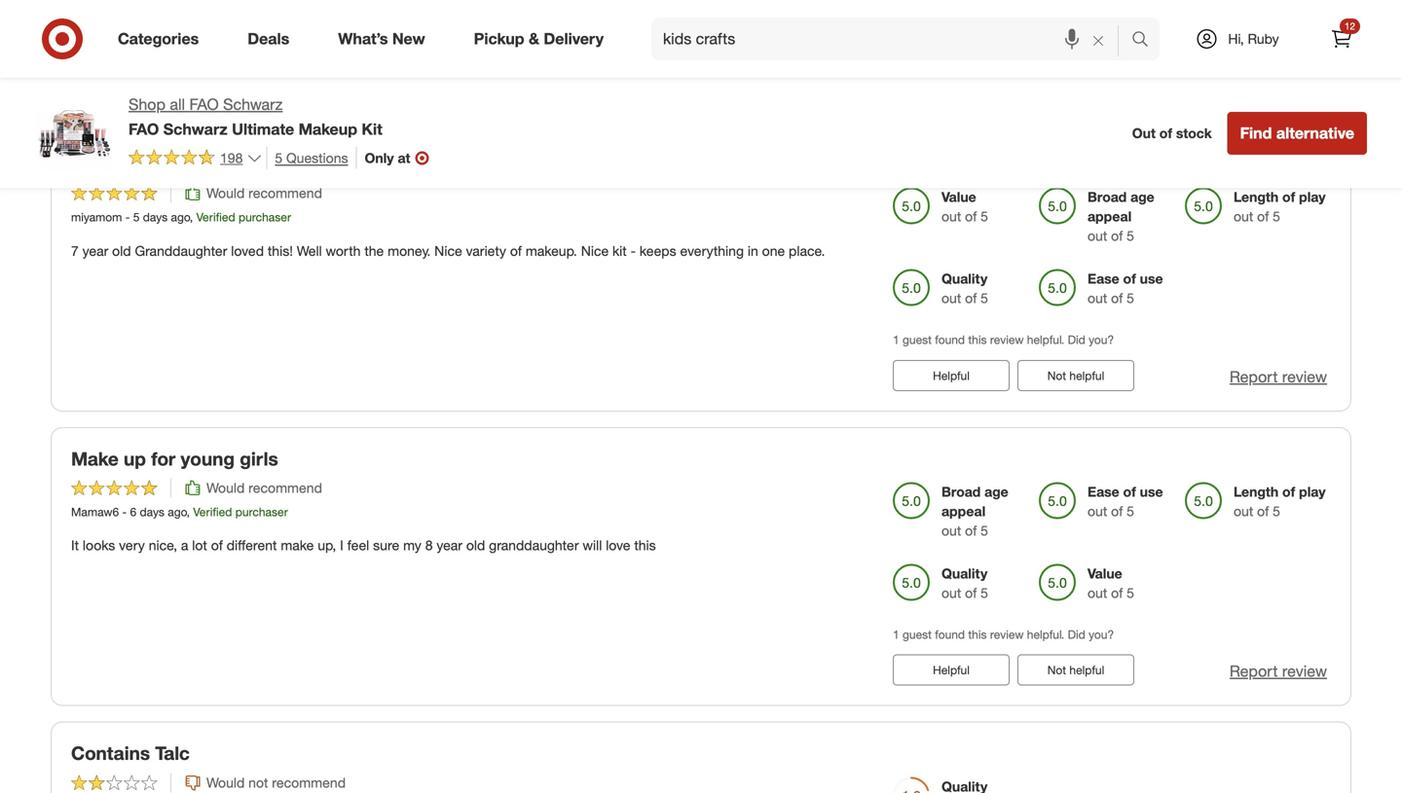 Task type: vqa. For each thing, say whether or not it's contained in the screenshot.
'RedCard' LINK
no



Task type: describe. For each thing, give the bounding box(es) containing it.
1 horizontal spatial value out of 5
[[1088, 565, 1135, 602]]

0 horizontal spatial value
[[942, 189, 977, 206]]

1 horizontal spatial year
[[437, 537, 463, 554]]

mamaw6
[[71, 505, 119, 520]]

1 vertical spatial broad age appeal out of 5
[[942, 484, 1009, 540]]

report review button for make up for young girls
[[1230, 661, 1328, 683]]

gift
[[173, 78, 192, 95]]

niece,
[[238, 78, 274, 95]]

1 use from the top
[[1140, 270, 1164, 287]]

not helpful for make up for young girls
[[1048, 663, 1105, 678]]

1 vertical spatial makeup.
[[526, 242, 577, 259]]

would not recommend
[[206, 775, 346, 792]]

- right kit
[[631, 242, 636, 259]]

8
[[425, 537, 433, 554]]

report review button for nice variety of makeup
[[1230, 366, 1328, 388]]

0 horizontal spatial nice
[[71, 153, 111, 175]]

this
[[71, 78, 96, 95]]

0 vertical spatial year
[[82, 242, 108, 259]]

found for make up for young girls
[[935, 628, 965, 642]]

1 not helpful button from the top
[[1018, 65, 1135, 96]]

1 report from the top
[[1230, 73, 1278, 91]]

1 vertical spatial variety
[[466, 242, 506, 259]]

days for variety
[[143, 210, 168, 225]]

0 vertical spatial verified
[[151, 46, 190, 60]]

helpful for make up for young girls
[[1070, 663, 1105, 678]]

6
[[130, 505, 137, 520]]

report review for make up for young girls
[[1230, 662, 1328, 681]]

place.
[[789, 242, 825, 259]]

this is a perfect gift for my niece, who is in the stage of makeup. not to bad for her 1st kit😊
[[71, 78, 630, 95]]

deals
[[248, 29, 290, 48]]

verified for young
[[193, 505, 232, 520]]

1 for make up for young girls
[[893, 628, 900, 642]]

0 vertical spatial ,
[[145, 46, 148, 60]]

delivery
[[544, 29, 604, 48]]

what's
[[338, 29, 388, 48]]

it looks very nice, a lot of different make up, i feel sure my 8 year old granddaughter will love this
[[71, 537, 656, 554]]

kit😊
[[602, 78, 630, 95]]

lot
[[192, 537, 207, 554]]

pickup & delivery
[[474, 29, 604, 48]]

i
[[340, 537, 344, 554]]

1 horizontal spatial fao
[[189, 95, 219, 114]]

1 horizontal spatial for
[[196, 78, 212, 95]]

recommend for different
[[249, 480, 322, 497]]

make
[[71, 448, 119, 470]]

helpful. for make up for young girls
[[1027, 628, 1065, 642]]

guest for make up for young girls
[[903, 628, 932, 642]]

length of play out of 5 for nice variety of makeup
[[1234, 189, 1326, 225]]

not for this
[[1048, 663, 1067, 678]]

love
[[606, 537, 631, 554]]

contains talc
[[71, 743, 190, 765]]

j
[[71, 46, 77, 60]]

deals link
[[231, 18, 314, 60]]

2 ease from the top
[[1088, 484, 1120, 501]]

, for for
[[187, 505, 190, 520]]

bad
[[509, 78, 532, 95]]

0 horizontal spatial for
[[151, 448, 176, 470]]

miyamom - 5 days ago , verified purchaser
[[71, 210, 291, 225]]

1 horizontal spatial value
[[1088, 565, 1123, 582]]

this for make up for young girls
[[969, 628, 987, 642]]

quality out of 5 for nice variety of makeup
[[942, 270, 989, 307]]

1 vertical spatial fao
[[129, 120, 159, 139]]

1 vertical spatial in
[[748, 242, 759, 259]]

1st
[[580, 78, 599, 95]]

helpful for make up for young girls
[[933, 663, 970, 678]]

12
[[1345, 20, 1356, 32]]

hi, ruby
[[1229, 30, 1280, 47]]

0 vertical spatial old
[[112, 242, 131, 259]]

quality for make up for young girls
[[942, 565, 988, 582]]

nice variety of makeup
[[71, 153, 274, 175]]

categories link
[[101, 18, 223, 60]]

contains
[[71, 743, 150, 765]]

helpful button for nice variety of makeup
[[893, 360, 1010, 391]]

play for nice variety of makeup
[[1300, 189, 1326, 206]]

- for 7 year old granddaughter loved this! well worth the money. nice variety of makeup. nice kit - keeps everything in one place.
[[125, 210, 130, 225]]

12 link
[[1321, 18, 1364, 60]]

1 ease from the top
[[1088, 270, 1120, 287]]

length for nice variety of makeup
[[1234, 189, 1279, 206]]

1 not helpful from the top
[[1048, 73, 1105, 88]]

it
[[71, 537, 79, 554]]

1 would recommend from the top
[[206, 20, 322, 37]]

worth
[[326, 242, 361, 259]]

0 vertical spatial purchaser
[[194, 46, 246, 60]]

mamaw6 - 6 days ago , verified purchaser
[[71, 505, 288, 520]]

not for 1st
[[1048, 73, 1067, 88]]

1 horizontal spatial broad age appeal out of 5
[[1088, 189, 1155, 245]]

feel
[[347, 537, 369, 554]]

1 report review from the top
[[1230, 73, 1328, 91]]

length of play out of 5 for make up for young girls
[[1234, 484, 1326, 520]]

guest for nice variety of makeup
[[903, 333, 932, 347]]

198 link
[[129, 147, 262, 171]]

everything
[[680, 242, 744, 259]]

&
[[529, 29, 540, 48]]

recommend for worth
[[249, 185, 322, 202]]

would for lot
[[206, 480, 245, 497]]

j - 2 days ago , verified purchaser
[[71, 46, 246, 60]]

would recommend for make up for young girls
[[206, 480, 322, 497]]

hi,
[[1229, 30, 1244, 47]]

report for make up for young girls
[[1230, 662, 1278, 681]]

1 horizontal spatial the
[[365, 242, 384, 259]]

find
[[1241, 124, 1272, 143]]

1 vertical spatial age
[[985, 484, 1009, 501]]

length for make up for young girls
[[1234, 484, 1279, 501]]

1 vertical spatial old
[[466, 537, 485, 554]]

new
[[392, 29, 425, 48]]

- for this is a perfect gift for my niece, who is in the stage of makeup. not to bad for her 1st kit😊
[[80, 46, 85, 60]]

only at
[[365, 149, 410, 166]]

find alternative
[[1241, 124, 1355, 143]]

shop all fao schwarz fao schwarz ultimate makeup kit
[[129, 95, 383, 139]]

what's new link
[[322, 18, 450, 60]]

1 helpful button from the top
[[893, 65, 1010, 96]]

alternative
[[1277, 124, 1355, 143]]

did for nice variety of makeup
[[1068, 333, 1086, 347]]

sure
[[373, 537, 400, 554]]

1 is from the left
[[100, 78, 110, 95]]

ultimate
[[232, 120, 294, 139]]

0 horizontal spatial makeup.
[[412, 78, 464, 95]]

who
[[278, 78, 304, 95]]

very
[[119, 537, 145, 554]]

1 vertical spatial appeal
[[942, 503, 986, 520]]

out
[[1133, 125, 1156, 142]]

1 vertical spatial broad
[[942, 484, 981, 501]]

search button
[[1123, 18, 1170, 64]]

talc
[[155, 743, 190, 765]]

kit
[[362, 120, 383, 139]]

2 ease of use out of 5 from the top
[[1088, 484, 1164, 520]]

1 horizontal spatial age
[[1131, 189, 1155, 206]]

helpful. for nice variety of makeup
[[1027, 333, 1065, 347]]

what's new
[[338, 29, 425, 48]]

0 horizontal spatial the
[[336, 78, 355, 95]]

loved
[[231, 242, 264, 259]]

all
[[170, 95, 185, 114]]

up,
[[318, 537, 336, 554]]

to
[[493, 78, 505, 95]]

questions
[[286, 149, 348, 166]]

1 horizontal spatial my
[[403, 537, 422, 554]]

pickup & delivery link
[[457, 18, 628, 60]]

find alternative button
[[1228, 112, 1368, 155]]

1 helpful from the top
[[1070, 73, 1105, 88]]

days for up
[[140, 505, 165, 520]]

0 vertical spatial ago
[[126, 46, 145, 60]]

make
[[281, 537, 314, 554]]

looks
[[83, 537, 115, 554]]

makeup
[[204, 153, 274, 175]]

1 ease of use out of 5 from the top
[[1088, 270, 1164, 307]]

1 vertical spatial schwarz
[[163, 120, 228, 139]]

granddaughter
[[135, 242, 227, 259]]

granddaughter
[[489, 537, 579, 554]]

ago for variety
[[171, 210, 190, 225]]

perfect
[[125, 78, 169, 95]]

only
[[365, 149, 394, 166]]

1 guest found this review helpful. did you? for make up for young girls
[[893, 628, 1114, 642]]

not
[[249, 775, 268, 792]]

7
[[71, 242, 79, 259]]

found for nice variety of makeup
[[935, 333, 965, 347]]



Task type: locate. For each thing, give the bounding box(es) containing it.
not for one
[[1048, 368, 1067, 383]]

0 vertical spatial play
[[1300, 189, 1326, 206]]

1 horizontal spatial old
[[466, 537, 485, 554]]

stage
[[359, 78, 393, 95]]

0 vertical spatial my
[[216, 78, 234, 95]]

5 questions link
[[266, 147, 348, 169]]

1 1 guest found this review helpful. did you? from the top
[[893, 333, 1114, 347]]

0 vertical spatial value out of 5
[[942, 189, 989, 225]]

1 guest found this review helpful. did you?
[[893, 333, 1114, 347], [893, 628, 1114, 642]]

1 vertical spatial not helpful button
[[1018, 360, 1135, 391]]

1 vertical spatial helpful
[[1070, 368, 1105, 383]]

0 vertical spatial the
[[336, 78, 355, 95]]

2 vertical spatial purchaser
[[235, 505, 288, 520]]

1 vertical spatial verified
[[196, 210, 235, 225]]

value out of 5
[[942, 189, 989, 225], [1088, 565, 1135, 602]]

quality
[[942, 270, 988, 287], [942, 565, 988, 582]]

helpful button for make up for young girls
[[893, 655, 1010, 686]]

not helpful button
[[1018, 65, 1135, 96], [1018, 360, 1135, 391], [1018, 655, 1135, 686]]

- for it looks very nice, a lot of different make up, i feel sure my 8 year old granddaughter will love this
[[122, 505, 127, 520]]

2 report from the top
[[1230, 367, 1278, 386]]

1 vertical spatial 1
[[893, 628, 900, 642]]

image of fao schwarz ultimate makeup kit image
[[35, 94, 113, 171]]

would recommend for nice variety of makeup
[[206, 185, 322, 202]]

not helpful
[[1048, 73, 1105, 88], [1048, 368, 1105, 383], [1048, 663, 1105, 678]]

1 1 from the top
[[893, 333, 900, 347]]

2 report review from the top
[[1230, 367, 1328, 386]]

2 vertical spatial ago
[[168, 505, 187, 520]]

2 not helpful button from the top
[[1018, 360, 1135, 391]]

nice right the money.
[[435, 242, 462, 259]]

use
[[1140, 270, 1164, 287], [1140, 484, 1164, 501]]

2 horizontal spatial nice
[[581, 242, 609, 259]]

0 vertical spatial days
[[98, 46, 123, 60]]

1 length from the top
[[1234, 189, 1279, 206]]

1 vertical spatial length
[[1234, 484, 1279, 501]]

makeup. down new
[[412, 78, 464, 95]]

my left 8
[[403, 537, 422, 554]]

0 vertical spatial helpful.
[[1027, 333, 1065, 347]]

3 report review from the top
[[1230, 662, 1328, 681]]

verified for makeup
[[196, 210, 235, 225]]

the left stage
[[336, 78, 355, 95]]

0 vertical spatial did
[[1068, 333, 1086, 347]]

2 vertical spatial verified
[[193, 505, 232, 520]]

ago for up
[[168, 505, 187, 520]]

1 vertical spatial report review button
[[1230, 366, 1328, 388]]

1 vertical spatial play
[[1300, 484, 1326, 501]]

ease of use out of 5
[[1088, 270, 1164, 307], [1088, 484, 1164, 520]]

variety
[[116, 153, 176, 175], [466, 242, 506, 259]]

fao right all
[[189, 95, 219, 114]]

3 helpful from the top
[[1070, 663, 1105, 678]]

length
[[1234, 189, 1279, 206], [1234, 484, 1279, 501]]

ruby
[[1248, 30, 1280, 47]]

0 vertical spatial broad
[[1088, 189, 1127, 206]]

would down the young
[[206, 480, 245, 497]]

for right up
[[151, 448, 176, 470]]

review for it looks very nice, a lot of different make up, i feel sure my 8 year old granddaughter will love this
[[1283, 662, 1328, 681]]

verified up loved
[[196, 210, 235, 225]]

in right who
[[321, 78, 332, 95]]

not helpful button for make up for young girls
[[1018, 655, 1135, 686]]

2 quality out of 5 from the top
[[942, 565, 989, 602]]

1 horizontal spatial in
[[748, 242, 759, 259]]

in
[[321, 78, 332, 95], [748, 242, 759, 259]]

this for nice variety of makeup
[[969, 333, 987, 347]]

guest
[[903, 333, 932, 347], [903, 628, 932, 642]]

1 length of play out of 5 from the top
[[1234, 189, 1326, 225]]

ago up nice,
[[168, 505, 187, 520]]

0 vertical spatial 1
[[893, 333, 900, 347]]

you? for make up for young girls
[[1089, 628, 1114, 642]]

money.
[[388, 242, 431, 259]]

0 horizontal spatial value out of 5
[[942, 189, 989, 225]]

0 vertical spatial helpful
[[1070, 73, 1105, 88]]

1 guest from the top
[[903, 333, 932, 347]]

2 helpful from the top
[[933, 368, 970, 383]]

purchaser for young
[[235, 505, 288, 520]]

1 vertical spatial my
[[403, 537, 422, 554]]

quality out of 5 for make up for young girls
[[942, 565, 989, 602]]

up
[[124, 448, 146, 470]]

1 found from the top
[[935, 333, 965, 347]]

young
[[181, 448, 235, 470]]

broad age appeal out of 5
[[1088, 189, 1155, 245], [942, 484, 1009, 540]]

helpful
[[933, 73, 970, 88], [933, 368, 970, 383], [933, 663, 970, 678]]

recommend for niece,
[[249, 20, 322, 37]]

verified
[[151, 46, 190, 60], [196, 210, 235, 225], [193, 505, 232, 520]]

quality for nice variety of makeup
[[942, 270, 988, 287]]

2 would recommend from the top
[[206, 185, 322, 202]]

1 vertical spatial you?
[[1089, 628, 1114, 642]]

2 horizontal spatial for
[[536, 78, 553, 95]]

nice up miyamom
[[71, 153, 111, 175]]

2 vertical spatial ,
[[187, 505, 190, 520]]

review for this is a perfect gift for my niece, who is in the stage of makeup. not to bad for her 1st kit😊
[[1283, 73, 1328, 91]]

year right 8
[[437, 537, 463, 554]]

2 vertical spatial report review
[[1230, 662, 1328, 681]]

0 vertical spatial guest
[[903, 333, 932, 347]]

ago up 'granddaughter'
[[171, 210, 190, 225]]

198
[[220, 149, 243, 166]]

1 vertical spatial quality out of 5
[[942, 565, 989, 602]]

did for make up for young girls
[[1068, 628, 1086, 642]]

2 is from the left
[[308, 78, 318, 95]]

7 year old granddaughter loved this! well worth the money. nice variety of makeup. nice kit - keeps everything in one place.
[[71, 242, 825, 259]]

2 length from the top
[[1234, 484, 1279, 501]]

for left 'her' on the left of the page
[[536, 78, 553, 95]]

0 vertical spatial found
[[935, 333, 965, 347]]

0 vertical spatial ease of use out of 5
[[1088, 270, 1164, 307]]

1 vertical spatial this
[[634, 537, 656, 554]]

verified up lot at the left bottom
[[193, 505, 232, 520]]

is
[[100, 78, 110, 95], [308, 78, 318, 95]]

- right j
[[80, 46, 85, 60]]

1 horizontal spatial a
[[181, 537, 188, 554]]

, for of
[[190, 210, 193, 225]]

a left perfect
[[114, 78, 121, 95]]

old right 8
[[466, 537, 485, 554]]

3 would from the top
[[206, 480, 245, 497]]

, up 'granddaughter'
[[190, 210, 193, 225]]

1 horizontal spatial variety
[[466, 242, 506, 259]]

3 not helpful button from the top
[[1018, 655, 1135, 686]]

of
[[396, 78, 408, 95], [1160, 125, 1173, 142], [181, 153, 198, 175], [1283, 189, 1296, 206], [965, 208, 977, 225], [1258, 208, 1269, 225], [1111, 228, 1123, 245], [510, 242, 522, 259], [1124, 270, 1136, 287], [965, 290, 977, 307], [1111, 290, 1123, 307], [1124, 484, 1136, 501], [1283, 484, 1296, 501], [1111, 503, 1123, 520], [1258, 503, 1269, 520], [965, 523, 977, 540], [211, 537, 223, 554], [965, 585, 977, 602], [1111, 585, 1123, 602]]

a left lot at the left bottom
[[181, 537, 188, 554]]

0 vertical spatial ease
[[1088, 270, 1120, 287]]

miyamom
[[71, 210, 122, 225]]

What can we help you find? suggestions appear below search field
[[652, 18, 1137, 60]]

recommend up who
[[249, 20, 322, 37]]

3 report from the top
[[1230, 662, 1278, 681]]

1 vertical spatial report
[[1230, 367, 1278, 386]]

you? for nice variety of makeup
[[1089, 333, 1114, 347]]

0 vertical spatial 1 guest found this review helpful. did you?
[[893, 333, 1114, 347]]

schwarz
[[223, 95, 283, 114], [163, 120, 228, 139]]

2 1 from the top
[[893, 628, 900, 642]]

not
[[1048, 73, 1067, 88], [467, 78, 489, 95], [1048, 368, 1067, 383], [1048, 663, 1067, 678]]

1 for nice variety of makeup
[[893, 333, 900, 347]]

3 not helpful from the top
[[1048, 663, 1105, 678]]

0 vertical spatial broad age appeal out of 5
[[1088, 189, 1155, 245]]

1 quality out of 5 from the top
[[942, 270, 989, 307]]

2 report review button from the top
[[1230, 366, 1328, 388]]

0 vertical spatial use
[[1140, 270, 1164, 287]]

make up for young girls
[[71, 448, 278, 470]]

recommend right not
[[272, 775, 346, 792]]

nice left kit
[[581, 242, 609, 259]]

0 vertical spatial you?
[[1089, 333, 1114, 347]]

2 vertical spatial helpful
[[1070, 663, 1105, 678]]

play
[[1300, 189, 1326, 206], [1300, 484, 1326, 501]]

1 play from the top
[[1300, 189, 1326, 206]]

0 horizontal spatial variety
[[116, 153, 176, 175]]

0 vertical spatial fao
[[189, 95, 219, 114]]

1 horizontal spatial makeup.
[[526, 242, 577, 259]]

2 you? from the top
[[1089, 628, 1114, 642]]

1 did from the top
[[1068, 333, 1086, 347]]

2 vertical spatial report review button
[[1230, 661, 1328, 683]]

this!
[[268, 242, 293, 259]]

0 vertical spatial variety
[[116, 153, 176, 175]]

1 guest found this review helpful. did you? for nice variety of makeup
[[893, 333, 1114, 347]]

makeup. left kit
[[526, 242, 577, 259]]

nice,
[[149, 537, 177, 554]]

year right 7
[[82, 242, 108, 259]]

for right gift
[[196, 78, 212, 95]]

, up perfect
[[145, 46, 148, 60]]

1 horizontal spatial appeal
[[1088, 208, 1132, 225]]

variety right the money.
[[466, 242, 506, 259]]

my
[[216, 78, 234, 95], [403, 537, 422, 554]]

, right 6
[[187, 505, 190, 520]]

old
[[112, 242, 131, 259], [466, 537, 485, 554]]

search
[[1123, 31, 1170, 50]]

would down makeup
[[206, 185, 245, 202]]

a
[[114, 78, 121, 95], [181, 537, 188, 554]]

report
[[1230, 73, 1278, 91], [1230, 367, 1278, 386], [1230, 662, 1278, 681]]

verified up gift
[[151, 46, 190, 60]]

days up 'granddaughter'
[[143, 210, 168, 225]]

2 did from the top
[[1068, 628, 1086, 642]]

play for make up for young girls
[[1300, 484, 1326, 501]]

fao
[[189, 95, 219, 114], [129, 120, 159, 139]]

shop
[[129, 95, 166, 114]]

1 vertical spatial report review
[[1230, 367, 1328, 386]]

1 vertical spatial quality
[[942, 565, 988, 582]]

2 not helpful from the top
[[1048, 368, 1105, 383]]

well
[[297, 242, 322, 259]]

the right worth
[[365, 242, 384, 259]]

value
[[942, 189, 977, 206], [1088, 565, 1123, 582]]

1 vertical spatial found
[[935, 628, 965, 642]]

1 horizontal spatial nice
[[435, 242, 462, 259]]

recommend down 5 questions link
[[249, 185, 322, 202]]

her
[[556, 78, 576, 95]]

categories
[[118, 29, 199, 48]]

1 vertical spatial helpful.
[[1027, 628, 1065, 642]]

kit
[[613, 242, 627, 259]]

5 questions
[[275, 149, 348, 166]]

not helpful button for nice variety of makeup
[[1018, 360, 1135, 391]]

review
[[1283, 73, 1328, 91], [990, 333, 1024, 347], [1283, 367, 1328, 386], [990, 628, 1024, 642], [1283, 662, 1328, 681]]

different
[[227, 537, 277, 554]]

appeal
[[1088, 208, 1132, 225], [942, 503, 986, 520]]

1 helpful. from the top
[[1027, 333, 1065, 347]]

0 vertical spatial a
[[114, 78, 121, 95]]

review for 7 year old granddaughter loved this! well worth the money. nice variety of makeup. nice kit - keeps everything in one place.
[[1283, 367, 1328, 386]]

would left not
[[206, 775, 245, 792]]

year
[[82, 242, 108, 259], [437, 537, 463, 554]]

1 you? from the top
[[1089, 333, 1114, 347]]

old down miyamom
[[112, 242, 131, 259]]

would recommend down makeup
[[206, 185, 322, 202]]

out
[[942, 208, 962, 225], [1234, 208, 1254, 225], [1088, 228, 1108, 245], [942, 290, 962, 307], [1088, 290, 1108, 307], [1088, 503, 1108, 520], [1234, 503, 1254, 520], [942, 523, 962, 540], [942, 585, 962, 602], [1088, 585, 1108, 602]]

1 vertical spatial helpful
[[933, 368, 970, 383]]

0 horizontal spatial my
[[216, 78, 234, 95]]

2 helpful button from the top
[[893, 360, 1010, 391]]

quality out of 5
[[942, 270, 989, 307], [942, 565, 989, 602]]

1 horizontal spatial broad
[[1088, 189, 1127, 206]]

0 vertical spatial length of play out of 5
[[1234, 189, 1326, 225]]

1 vertical spatial use
[[1140, 484, 1164, 501]]

0 vertical spatial makeup.
[[412, 78, 464, 95]]

schwarz down niece,
[[223, 95, 283, 114]]

is right this on the left
[[100, 78, 110, 95]]

3 helpful button from the top
[[893, 655, 1010, 686]]

purchaser up this!
[[239, 210, 291, 225]]

helpful for nice variety of makeup
[[933, 368, 970, 383]]

fao down the shop
[[129, 120, 159, 139]]

stock
[[1177, 125, 1212, 142]]

4 would from the top
[[206, 775, 245, 792]]

2 play from the top
[[1300, 484, 1326, 501]]

you?
[[1089, 333, 1114, 347], [1089, 628, 1114, 642]]

3 would recommend from the top
[[206, 480, 322, 497]]

1 quality from the top
[[942, 270, 988, 287]]

1 vertical spatial would recommend
[[206, 185, 322, 202]]

1 would from the top
[[206, 20, 245, 37]]

pickup
[[474, 29, 525, 48]]

1 vertical spatial purchaser
[[239, 210, 291, 225]]

would left deals
[[206, 20, 245, 37]]

is right who
[[308, 78, 318, 95]]

- left 6
[[122, 505, 127, 520]]

1
[[893, 333, 900, 347], [893, 628, 900, 642]]

age
[[1131, 189, 1155, 206], [985, 484, 1009, 501]]

-
[[80, 46, 85, 60], [125, 210, 130, 225], [631, 242, 636, 259], [122, 505, 127, 520]]

2 helpful from the top
[[1070, 368, 1105, 383]]

1 helpful from the top
[[933, 73, 970, 88]]

report review button
[[1230, 71, 1328, 93], [1230, 366, 1328, 388], [1230, 661, 1328, 683]]

2 would from the top
[[206, 185, 245, 202]]

recommend
[[249, 20, 322, 37], [249, 185, 322, 202], [249, 480, 322, 497], [272, 775, 346, 792]]

2 quality from the top
[[942, 565, 988, 582]]

0 horizontal spatial year
[[82, 242, 108, 259]]

,
[[145, 46, 148, 60], [190, 210, 193, 225], [187, 505, 190, 520]]

0 vertical spatial in
[[321, 78, 332, 95]]

0 horizontal spatial appeal
[[942, 503, 986, 520]]

for
[[196, 78, 212, 95], [536, 78, 553, 95], [151, 448, 176, 470]]

ago up perfect
[[126, 46, 145, 60]]

will
[[583, 537, 602, 554]]

3 helpful from the top
[[933, 663, 970, 678]]

0 horizontal spatial fao
[[129, 120, 159, 139]]

1 horizontal spatial is
[[308, 78, 318, 95]]

2 helpful. from the top
[[1027, 628, 1065, 642]]

0 horizontal spatial is
[[100, 78, 110, 95]]

0 vertical spatial appeal
[[1088, 208, 1132, 225]]

0 horizontal spatial age
[[985, 484, 1009, 501]]

1 vertical spatial did
[[1068, 628, 1086, 642]]

1 vertical spatial 1 guest found this review helpful. did you?
[[893, 628, 1114, 642]]

0 vertical spatial schwarz
[[223, 95, 283, 114]]

helpful for nice variety of makeup
[[1070, 368, 1105, 383]]

report for nice variety of makeup
[[1230, 367, 1278, 386]]

purchaser up different
[[235, 505, 288, 520]]

0 vertical spatial quality
[[942, 270, 988, 287]]

0 horizontal spatial a
[[114, 78, 121, 95]]

not helpful for nice variety of makeup
[[1048, 368, 1105, 383]]

2 1 guest found this review helpful. did you? from the top
[[893, 628, 1114, 642]]

report review for nice variety of makeup
[[1230, 367, 1328, 386]]

in left one
[[748, 242, 759, 259]]

keeps
[[640, 242, 677, 259]]

at
[[398, 149, 410, 166]]

2 vertical spatial helpful button
[[893, 655, 1010, 686]]

2 guest from the top
[[903, 628, 932, 642]]

3 report review button from the top
[[1230, 661, 1328, 683]]

variety down the shop
[[116, 153, 176, 175]]

2 use from the top
[[1140, 484, 1164, 501]]

2 length of play out of 5 from the top
[[1234, 484, 1326, 520]]

would recommend down girls
[[206, 480, 322, 497]]

0 vertical spatial helpful button
[[893, 65, 1010, 96]]

- right miyamom
[[125, 210, 130, 225]]

one
[[762, 242, 785, 259]]

purchaser for makeup
[[239, 210, 291, 225]]

days right 6
[[140, 505, 165, 520]]

would recommend up niece,
[[206, 20, 322, 37]]

my left niece,
[[216, 78, 234, 95]]

schwarz up 198 link
[[163, 120, 228, 139]]

2 found from the top
[[935, 628, 965, 642]]

days right 2
[[98, 46, 123, 60]]

1 vertical spatial not helpful
[[1048, 368, 1105, 383]]

0 vertical spatial report
[[1230, 73, 1278, 91]]

broad
[[1088, 189, 1127, 206], [942, 484, 981, 501]]

out of stock
[[1133, 125, 1212, 142]]

girls
[[240, 448, 278, 470]]

days
[[98, 46, 123, 60], [143, 210, 168, 225], [140, 505, 165, 520]]

1 vertical spatial the
[[365, 242, 384, 259]]

1 vertical spatial length of play out of 5
[[1234, 484, 1326, 520]]

the
[[336, 78, 355, 95], [365, 242, 384, 259]]

2
[[88, 46, 95, 60]]

1 vertical spatial value
[[1088, 565, 1123, 582]]

2 vertical spatial not helpful
[[1048, 663, 1105, 678]]

would for for
[[206, 20, 245, 37]]

recommend down girls
[[249, 480, 322, 497]]

1 report review button from the top
[[1230, 71, 1328, 93]]

makeup
[[299, 120, 357, 139]]

purchaser up niece,
[[194, 46, 246, 60]]

would for this!
[[206, 185, 245, 202]]

1 vertical spatial a
[[181, 537, 188, 554]]



